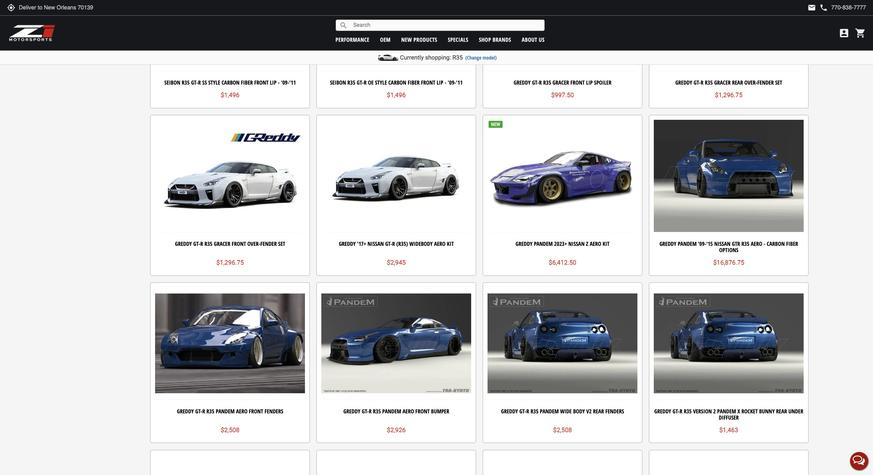 Task type: locate. For each thing, give the bounding box(es) containing it.
3 greddy from the left
[[660, 240, 677, 248]]

us
[[539, 36, 545, 43]]

lip
[[270, 79, 277, 86], [437, 79, 443, 86], [586, 79, 593, 86]]

phone link
[[820, 3, 866, 12]]

Search search field
[[348, 20, 544, 31]]

$1,496
[[221, 91, 240, 99], [387, 91, 406, 99]]

1 horizontal spatial '09-
[[448, 79, 456, 86]]

1 horizontal spatial greddy
[[516, 240, 533, 248]]

0 horizontal spatial nissan
[[368, 240, 384, 248]]

0 horizontal spatial greddy
[[339, 240, 356, 248]]

1 vertical spatial set
[[278, 240, 285, 248]]

0 vertical spatial fender
[[758, 79, 774, 86]]

version
[[693, 408, 712, 416]]

gracer
[[553, 79, 569, 86], [714, 79, 731, 86], [214, 240, 230, 248]]

1 horizontal spatial nissan
[[569, 240, 585, 248]]

greddy for greddy gt-r r35 gracer front over-fender set
[[175, 240, 192, 248]]

style right ss
[[208, 79, 220, 86]]

style for ss
[[208, 79, 220, 86]]

1 horizontal spatial fender
[[758, 79, 774, 86]]

fender for greddy gt-r r35 gracer rear over-fender set
[[758, 79, 774, 86]]

2 horizontal spatial lip
[[586, 79, 593, 86]]

oem
[[380, 36, 391, 43]]

oe
[[368, 79, 374, 86]]

about
[[522, 36, 537, 43]]

2
[[713, 408, 716, 416]]

0 horizontal spatial seibon
[[164, 79, 180, 86]]

gt- for greddy gt-r r35 pandem aero front bumper
[[362, 408, 369, 416]]

greddy for greddy gt-r r35 pandem aero front bumper
[[344, 408, 360, 416]]

shopping_cart link
[[853, 28, 866, 39]]

-
[[278, 79, 280, 86], [445, 79, 447, 86], [764, 240, 766, 248]]

r for greddy gt-r r35 pandem aero front fenders
[[202, 408, 205, 416]]

over-
[[745, 79, 758, 86], [247, 240, 260, 248]]

1 horizontal spatial $1,496
[[387, 91, 406, 99]]

search
[[339, 21, 348, 29]]

0 vertical spatial over-
[[745, 79, 758, 86]]

fenders
[[265, 408, 283, 416], [606, 408, 624, 416]]

gt- inside greddy gt-r r35 version 2 pandem x rocket bunny rear under diffuser
[[673, 408, 680, 416]]

shopping_cart
[[855, 28, 866, 39]]

0 horizontal spatial $1,296.75
[[216, 259, 244, 266]]

2 greddy from the left
[[516, 240, 533, 248]]

1 '11 from the left
[[289, 79, 296, 86]]

'09- inside greddy pandem '09-'15 nissan gtr r35 aero - carbon fiber options
[[698, 240, 707, 248]]

ss
[[202, 79, 207, 86]]

$2,508 down the greddy gt-r r35 pandem wide body v2 rear fenders
[[553, 427, 572, 434]]

2 horizontal spatial nissan
[[714, 240, 731, 248]]

greddy for greddy pandem 2023+ nissan z aero kit
[[516, 240, 533, 248]]

account_box link
[[837, 28, 852, 39]]

products
[[414, 36, 437, 43]]

2 horizontal spatial fiber
[[786, 240, 798, 248]]

1 horizontal spatial $1,296.75
[[715, 91, 743, 99]]

1 $1,496 from the left
[[221, 91, 240, 99]]

1 horizontal spatial $2,508
[[553, 427, 572, 434]]

aero
[[434, 240, 446, 248], [590, 240, 601, 248], [751, 240, 762, 248], [236, 408, 248, 416], [403, 408, 414, 416]]

$2,926
[[387, 427, 406, 434]]

2 $1,496 from the left
[[387, 91, 406, 99]]

$2,508 for wide
[[553, 427, 572, 434]]

aero for greddy gt-r r35 pandem aero front fenders
[[236, 408, 248, 416]]

1 seibon from the left
[[164, 79, 180, 86]]

'11
[[289, 79, 296, 86], [456, 79, 463, 86]]

$2,508 down the greddy gt-r r35 pandem aero front fenders
[[221, 427, 240, 434]]

gt- for greddy gt-r r35 version 2 pandem x rocket bunny rear under diffuser
[[673, 408, 680, 416]]

my_location
[[7, 3, 15, 12]]

1 horizontal spatial '11
[[456, 79, 463, 86]]

nissan
[[368, 240, 384, 248], [569, 240, 585, 248], [714, 240, 731, 248]]

$1,296.75 down greddy gt-r r35 gracer front over-fender set
[[216, 259, 244, 266]]

greddy for greddy gt-r r35 pandem wide body v2 rear fenders
[[501, 408, 518, 416]]

2 style from the left
[[375, 79, 387, 86]]

0 vertical spatial set
[[775, 79, 782, 86]]

1 horizontal spatial kit
[[603, 240, 610, 248]]

0 horizontal spatial fender
[[260, 240, 277, 248]]

1 vertical spatial over-
[[247, 240, 260, 248]]

1 horizontal spatial fiber
[[408, 79, 420, 86]]

1 horizontal spatial lip
[[437, 79, 443, 86]]

performance
[[336, 36, 370, 43]]

1 lip from the left
[[270, 79, 277, 86]]

gt- for greddy gt-r r35 pandem wide body v2 rear fenders
[[519, 408, 527, 416]]

2 horizontal spatial carbon
[[767, 240, 785, 248]]

greddy
[[514, 79, 531, 86], [675, 79, 692, 86], [175, 240, 192, 248], [177, 408, 194, 416], [344, 408, 360, 416], [501, 408, 518, 416], [654, 408, 671, 416]]

new products link
[[401, 36, 437, 43]]

'17+
[[357, 240, 366, 248]]

$2,508
[[221, 427, 240, 434], [553, 427, 572, 434]]

1 horizontal spatial rear
[[732, 79, 743, 86]]

2 horizontal spatial greddy
[[660, 240, 677, 248]]

oem link
[[380, 36, 391, 43]]

fender for greddy gt-r r35 gracer front over-fender set
[[260, 240, 277, 248]]

carbon for ss
[[222, 79, 240, 86]]

new
[[401, 36, 412, 43]]

$1,463
[[720, 427, 738, 434]]

2 horizontal spatial rear
[[776, 408, 787, 416]]

1 $2,508 from the left
[[221, 427, 240, 434]]

gt- for greddy gt-r r35 pandem aero front fenders
[[195, 408, 202, 416]]

kit right z
[[603, 240, 610, 248]]

1 greddy from the left
[[339, 240, 356, 248]]

2 '11 from the left
[[456, 79, 463, 86]]

r for greddy gt-r r35 gracer rear over-fender set
[[701, 79, 704, 86]]

about us link
[[522, 36, 545, 43]]

$1,496 down seibon r35 gt-r ss style carbon fiber front lip - '09-'11
[[221, 91, 240, 99]]

greddy gt-r r35 version 2 pandem x rocket bunny rear under diffuser
[[654, 408, 804, 422]]

0 horizontal spatial fiber
[[241, 79, 253, 86]]

3 nissan from the left
[[714, 240, 731, 248]]

2 nissan from the left
[[569, 240, 585, 248]]

mail phone
[[808, 3, 828, 12]]

'09-
[[281, 79, 289, 86], [448, 79, 456, 86], [698, 240, 707, 248]]

r
[[198, 79, 201, 86], [364, 79, 367, 86], [539, 79, 542, 86], [701, 79, 704, 86], [200, 240, 203, 248], [392, 240, 395, 248], [202, 408, 205, 416], [369, 408, 372, 416], [527, 408, 529, 416], [680, 408, 683, 416]]

0 horizontal spatial $1,496
[[221, 91, 240, 99]]

style
[[208, 79, 220, 86], [375, 79, 387, 86]]

pandem inside greddy gt-r r35 version 2 pandem x rocket bunny rear under diffuser
[[717, 408, 736, 416]]

kit right widebody
[[447, 240, 454, 248]]

r inside greddy gt-r r35 version 2 pandem x rocket bunny rear under diffuser
[[680, 408, 683, 416]]

0 vertical spatial $1,296.75
[[715, 91, 743, 99]]

(r35)
[[396, 240, 408, 248]]

kit
[[447, 240, 454, 248], [603, 240, 610, 248]]

3 lip from the left
[[586, 79, 593, 86]]

gt-
[[191, 79, 198, 86], [357, 79, 364, 86], [532, 79, 539, 86], [694, 79, 701, 86], [193, 240, 200, 248], [385, 240, 392, 248], [195, 408, 202, 416], [362, 408, 369, 416], [519, 408, 527, 416], [673, 408, 680, 416]]

1 horizontal spatial fenders
[[606, 408, 624, 416]]

r35 inside greddy gt-r r35 version 2 pandem x rocket bunny rear under diffuser
[[684, 408, 692, 416]]

2 lip from the left
[[437, 79, 443, 86]]

seibon
[[164, 79, 180, 86], [330, 79, 346, 86]]

0 horizontal spatial set
[[278, 240, 285, 248]]

r for greddy gt-r r35 gracer front over-fender set
[[200, 240, 203, 248]]

specials link
[[448, 36, 468, 43]]

rear
[[732, 79, 743, 86], [593, 408, 604, 416], [776, 408, 787, 416]]

1 horizontal spatial style
[[375, 79, 387, 86]]

$2,945
[[387, 259, 406, 266]]

pandem
[[534, 240, 553, 248], [678, 240, 697, 248], [216, 408, 235, 416], [382, 408, 401, 416], [540, 408, 559, 416], [717, 408, 736, 416]]

1 horizontal spatial carbon
[[388, 79, 406, 86]]

1 vertical spatial fender
[[260, 240, 277, 248]]

nissan right the '17+
[[368, 240, 384, 248]]

carbon
[[222, 79, 240, 86], [388, 79, 406, 86], [767, 240, 785, 248]]

currently
[[400, 54, 424, 61]]

0 horizontal spatial -
[[278, 79, 280, 86]]

gracer for greddy gt-r r35 gracer front lip spoiler
[[553, 79, 569, 86]]

fiber
[[241, 79, 253, 86], [408, 79, 420, 86], [786, 240, 798, 248]]

pandem inside greddy pandem '09-'15 nissan gtr r35 aero - carbon fiber options
[[678, 240, 697, 248]]

body
[[573, 408, 585, 416]]

r for greddy gt-r r35 pandem wide body v2 rear fenders
[[527, 408, 529, 416]]

1 horizontal spatial seibon
[[330, 79, 346, 86]]

brands
[[493, 36, 511, 43]]

2 seibon from the left
[[330, 79, 346, 86]]

specials
[[448, 36, 468, 43]]

2 horizontal spatial -
[[764, 240, 766, 248]]

greddy for greddy gt-r r35 pandem aero front fenders
[[177, 408, 194, 416]]

1 horizontal spatial -
[[445, 79, 447, 86]]

0 horizontal spatial $2,508
[[221, 427, 240, 434]]

set
[[775, 79, 782, 86], [278, 240, 285, 248]]

0 horizontal spatial style
[[208, 79, 220, 86]]

spoiler
[[594, 79, 612, 86]]

- for seibon r35 gt-r oe style carbon fiber front lip - '09-'11
[[445, 79, 447, 86]]

$1,296.75 down greddy gt-r r35 gracer rear over-fender set
[[715, 91, 743, 99]]

front
[[254, 79, 269, 86], [421, 79, 435, 86], [571, 79, 585, 86], [232, 240, 246, 248], [249, 408, 263, 416], [416, 408, 430, 416]]

2 $2,508 from the left
[[553, 427, 572, 434]]

greddy pandem '09-'15 nissan gtr r35 aero - carbon fiber options
[[660, 240, 798, 254]]

$1,496 down seibon r35 gt-r oe style carbon fiber front lip - '09-'11
[[387, 91, 406, 99]]

$1,296.75 for rear
[[715, 91, 743, 99]]

- inside greddy pandem '09-'15 nissan gtr r35 aero - carbon fiber options
[[764, 240, 766, 248]]

0 horizontal spatial over-
[[247, 240, 260, 248]]

0 horizontal spatial '09-
[[281, 79, 289, 86]]

seibon for seibon r35 gt-r oe style carbon fiber front lip - '09-'11
[[330, 79, 346, 86]]

1 kit from the left
[[447, 240, 454, 248]]

1 horizontal spatial set
[[775, 79, 782, 86]]

performance link
[[336, 36, 370, 43]]

fender
[[758, 79, 774, 86], [260, 240, 277, 248]]

1 style from the left
[[208, 79, 220, 86]]

2 horizontal spatial gracer
[[714, 79, 731, 86]]

0 horizontal spatial gracer
[[214, 240, 230, 248]]

greddy gt-r r35 pandem aero front bumper
[[344, 408, 449, 416]]

0 horizontal spatial fenders
[[265, 408, 283, 416]]

0 horizontal spatial kit
[[447, 240, 454, 248]]

greddy
[[339, 240, 356, 248], [516, 240, 533, 248], [660, 240, 677, 248]]

nissan right '15 in the bottom of the page
[[714, 240, 731, 248]]

1 horizontal spatial over-
[[745, 79, 758, 86]]

greddy inside greddy pandem '09-'15 nissan gtr r35 aero - carbon fiber options
[[660, 240, 677, 248]]

greddy inside greddy gt-r r35 version 2 pandem x rocket bunny rear under diffuser
[[654, 408, 671, 416]]

set for greddy gt-r r35 gracer front over-fender set
[[278, 240, 285, 248]]

aero for greddy pandem 2023+ nissan z aero kit
[[590, 240, 601, 248]]

2 horizontal spatial '09-
[[698, 240, 707, 248]]

seibon left ss
[[164, 79, 180, 86]]

0 horizontal spatial carbon
[[222, 79, 240, 86]]

mail
[[808, 3, 816, 12]]

gracer for greddy gt-r r35 gracer rear over-fender set
[[714, 79, 731, 86]]

v2
[[586, 408, 592, 416]]

style right oe in the top left of the page
[[375, 79, 387, 86]]

nissan inside greddy pandem '09-'15 nissan gtr r35 aero - carbon fiber options
[[714, 240, 731, 248]]

seibon left oe in the top left of the page
[[330, 79, 346, 86]]

r35
[[453, 54, 463, 61], [182, 79, 190, 86], [347, 79, 355, 86], [543, 79, 551, 86], [705, 79, 713, 86], [205, 240, 212, 248], [742, 240, 750, 248], [207, 408, 214, 416], [373, 408, 381, 416], [531, 408, 539, 416], [684, 408, 692, 416]]

shop
[[479, 36, 491, 43]]

shopping:
[[425, 54, 451, 61]]

seibon r35 gt-r ss style carbon fiber front lip - '09-'11
[[164, 79, 296, 86]]

0 horizontal spatial '11
[[289, 79, 296, 86]]

0 horizontal spatial lip
[[270, 79, 277, 86]]

1 vertical spatial $1,296.75
[[216, 259, 244, 266]]

nissan left z
[[569, 240, 585, 248]]

1 horizontal spatial gracer
[[553, 79, 569, 86]]



Task type: vqa. For each thing, say whether or not it's contained in the screenshot.
Shop link
no



Task type: describe. For each thing, give the bounding box(es) containing it.
'09- for seibon r35 gt-r ss style carbon fiber front lip - '09-'11
[[281, 79, 289, 86]]

'11 for seibon r35 gt-r oe style carbon fiber front lip - '09-'11
[[456, 79, 463, 86]]

greddy for greddy '17+ nissan gt-r (r35) widebody aero kit
[[339, 240, 356, 248]]

style for oe
[[375, 79, 387, 86]]

greddy gt-r r35 pandem aero front fenders
[[177, 408, 283, 416]]

(change model) link
[[466, 54, 497, 61]]

over- for rear
[[745, 79, 758, 86]]

options
[[719, 246, 739, 254]]

about us
[[522, 36, 545, 43]]

- for seibon r35 gt-r ss style carbon fiber front lip - '09-'11
[[278, 79, 280, 86]]

'15
[[707, 240, 713, 248]]

$2,508 for aero
[[221, 427, 240, 434]]

greddy for greddy gt-r r35 version 2 pandem x rocket bunny rear under diffuser
[[654, 408, 671, 416]]

greddy '17+ nissan gt-r (r35) widebody aero kit
[[339, 240, 454, 248]]

gt- for greddy gt-r r35 gracer front lip spoiler
[[532, 79, 539, 86]]

gt- for greddy gt-r r35 gracer rear over-fender set
[[694, 79, 701, 86]]

(change
[[466, 54, 482, 61]]

gt- for greddy gt-r r35 gracer front over-fender set
[[193, 240, 200, 248]]

greddy gt-r r35 pandem wide body v2 rear fenders
[[501, 408, 624, 416]]

$1,496 for ss
[[221, 91, 240, 99]]

'09- for seibon r35 gt-r oe style carbon fiber front lip - '09-'11
[[448, 79, 456, 86]]

shop brands link
[[479, 36, 511, 43]]

greddy for greddy gt-r r35 gracer front lip spoiler
[[514, 79, 531, 86]]

z1 motorsports logo image
[[9, 24, 56, 42]]

set for greddy gt-r r35 gracer rear over-fender set
[[775, 79, 782, 86]]

x
[[738, 408, 740, 416]]

$6,412.50
[[549, 259, 576, 266]]

carbon inside greddy pandem '09-'15 nissan gtr r35 aero - carbon fiber options
[[767, 240, 785, 248]]

1 nissan from the left
[[368, 240, 384, 248]]

phone
[[820, 3, 828, 12]]

$16,876.75
[[713, 259, 745, 266]]

greddy for greddy pandem '09-'15 nissan gtr r35 aero - carbon fiber options
[[660, 240, 677, 248]]

r35 inside greddy pandem '09-'15 nissan gtr r35 aero - carbon fiber options
[[742, 240, 750, 248]]

r for greddy gt-r r35 pandem aero front bumper
[[369, 408, 372, 416]]

bumper
[[431, 408, 449, 416]]

diffuser
[[719, 414, 739, 422]]

greddy gt-r r35 gracer rear over-fender set
[[675, 79, 782, 86]]

currently shopping: r35 (change model)
[[400, 54, 497, 61]]

carbon for oe
[[388, 79, 406, 86]]

lip for seibon r35 gt-r ss style carbon fiber front lip - '09-'11
[[270, 79, 277, 86]]

account_box
[[839, 28, 850, 39]]

fiber inside greddy pandem '09-'15 nissan gtr r35 aero - carbon fiber options
[[786, 240, 798, 248]]

model)
[[483, 54, 497, 61]]

wide
[[560, 408, 572, 416]]

0 horizontal spatial rear
[[593, 408, 604, 416]]

new products
[[401, 36, 437, 43]]

seibon for seibon r35 gt-r ss style carbon fiber front lip - '09-'11
[[164, 79, 180, 86]]

lip for seibon r35 gt-r oe style carbon fiber front lip - '09-'11
[[437, 79, 443, 86]]

aero inside greddy pandem '09-'15 nissan gtr r35 aero - carbon fiber options
[[751, 240, 762, 248]]

2023+
[[554, 240, 567, 248]]

$997.50
[[551, 91, 574, 99]]

fiber for ss
[[241, 79, 253, 86]]

greddy gt-r r35 gracer front lip spoiler
[[514, 79, 612, 86]]

rear inside greddy gt-r r35 version 2 pandem x rocket bunny rear under diffuser
[[776, 408, 787, 416]]

gracer for greddy gt-r r35 gracer front over-fender set
[[214, 240, 230, 248]]

$1,496 for oe
[[387, 91, 406, 99]]

under
[[789, 408, 804, 416]]

1 fenders from the left
[[265, 408, 283, 416]]

over- for front
[[247, 240, 260, 248]]

shop brands
[[479, 36, 511, 43]]

bunny
[[759, 408, 775, 416]]

aero for greddy gt-r r35 pandem aero front bumper
[[403, 408, 414, 416]]

r for greddy gt-r r35 gracer front lip spoiler
[[539, 79, 542, 86]]

z
[[586, 240, 589, 248]]

gtr
[[732, 240, 740, 248]]

'11 for seibon r35 gt-r ss style carbon fiber front lip - '09-'11
[[289, 79, 296, 86]]

greddy pandem 2023+ nissan z aero kit
[[516, 240, 610, 248]]

2 fenders from the left
[[606, 408, 624, 416]]

r for greddy gt-r r35 version 2 pandem x rocket bunny rear under diffuser
[[680, 408, 683, 416]]

greddy gt-r r35 gracer front over-fender set
[[175, 240, 285, 248]]

rocket
[[742, 408, 758, 416]]

greddy for greddy gt-r r35 gracer rear over-fender set
[[675, 79, 692, 86]]

fiber for oe
[[408, 79, 420, 86]]

2 kit from the left
[[603, 240, 610, 248]]

seibon r35 gt-r oe style carbon fiber front lip - '09-'11
[[330, 79, 463, 86]]

widebody
[[409, 240, 433, 248]]

mail link
[[808, 3, 816, 12]]

$1,296.75 for front
[[216, 259, 244, 266]]



